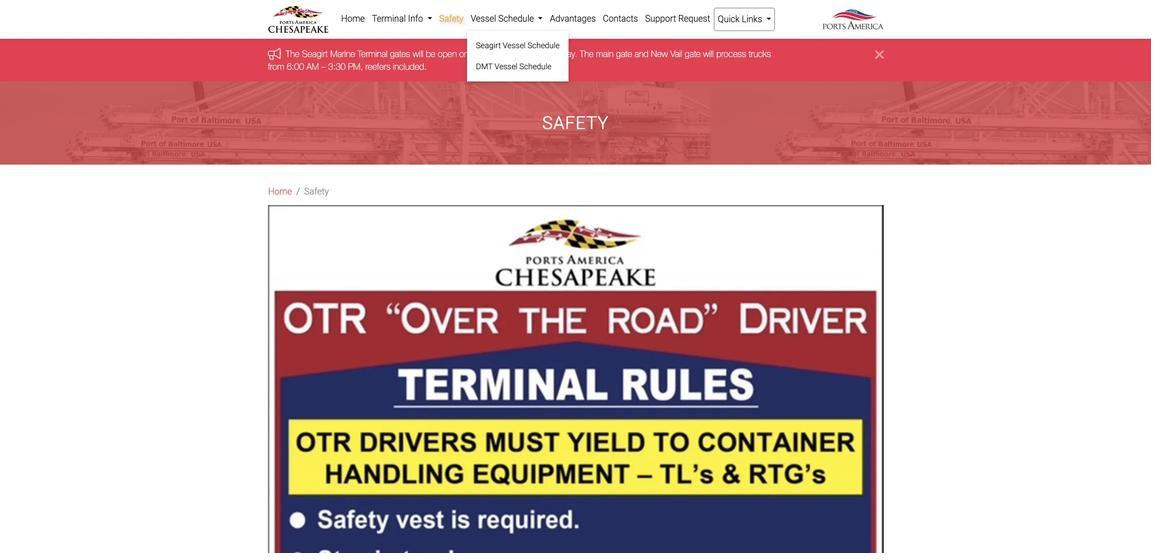 Task type: locate. For each thing, give the bounding box(es) containing it.
and
[[634, 49, 648, 59]]

vessel inside "vessel schedule" link
[[471, 13, 496, 24]]

0 horizontal spatial safety
[[304, 186, 329, 197]]

0 vertical spatial home link
[[338, 8, 368, 30]]

1 vertical spatial vessel
[[503, 41, 526, 50]]

be
[[426, 49, 435, 59]]

terminal inside the seagirt marine terminal gates will be open on october 9th, columbus day. the main gate and new vail gate will process trucks from 6:00 am – 3:30 pm, reefers included.
[[357, 49, 387, 59]]

0 horizontal spatial will
[[412, 49, 423, 59]]

0 vertical spatial terminal
[[372, 13, 406, 24]]

marine
[[330, 49, 355, 59]]

request
[[678, 13, 710, 24]]

1 horizontal spatial will
[[703, 49, 714, 59]]

1 gate from the left
[[616, 49, 632, 59]]

will left process
[[703, 49, 714, 59]]

the seagirt marine terminal gates will be open on october 9th, columbus day. the main gate and new vail gate will process trucks from 6:00 am – 3:30 pm, reefers included. alert
[[0, 39, 1151, 82]]

0 horizontal spatial the
[[285, 49, 299, 59]]

contacts link
[[599, 8, 642, 30]]

new
[[651, 49, 668, 59]]

will left be
[[412, 49, 423, 59]]

seagirt up am
[[302, 49, 328, 59]]

day.
[[561, 49, 577, 59]]

2 will from the left
[[703, 49, 714, 59]]

seagirt up dmt
[[476, 41, 501, 50]]

support
[[645, 13, 676, 24]]

schedule left day.
[[528, 41, 560, 50]]

terminal info
[[372, 13, 425, 24]]

1 vertical spatial safety
[[542, 113, 609, 134]]

dmt vessel schedule
[[476, 62, 552, 71]]

1 horizontal spatial gate
[[684, 49, 700, 59]]

gate
[[616, 49, 632, 59], [684, 49, 700, 59]]

close image
[[875, 48, 883, 61]]

seagirt
[[476, 41, 501, 50], [302, 49, 328, 59]]

bullhorn image
[[268, 48, 285, 60]]

0 vertical spatial schedule
[[498, 13, 534, 24]]

schedule for dmt vessel schedule
[[519, 62, 552, 71]]

the
[[285, 49, 299, 59], [579, 49, 593, 59]]

home link
[[338, 8, 368, 30], [268, 185, 292, 199]]

gate left "and"
[[616, 49, 632, 59]]

vail
[[670, 49, 682, 59]]

terminal
[[372, 13, 406, 24], [357, 49, 387, 59]]

home
[[341, 13, 365, 24], [268, 186, 292, 197]]

the seagirt marine terminal gates will be open on october 9th, columbus day. the main gate and new vail gate will process trucks from 6:00 am – 3:30 pm, reefers included.
[[268, 49, 771, 71]]

0 horizontal spatial home link
[[268, 185, 292, 199]]

vessel inside dmt vessel schedule link
[[495, 62, 517, 71]]

vessel for seagirt
[[503, 41, 526, 50]]

1 horizontal spatial the
[[579, 49, 593, 59]]

the right day.
[[579, 49, 593, 59]]

safety
[[439, 13, 464, 24], [542, 113, 609, 134], [304, 186, 329, 197]]

vessel schedule
[[471, 13, 536, 24]]

gates
[[390, 49, 410, 59]]

links
[[742, 14, 762, 24]]

the up 6:00 at the top left
[[285, 49, 299, 59]]

vessel
[[471, 13, 496, 24], [503, 41, 526, 50], [495, 62, 517, 71]]

2 vertical spatial safety
[[304, 186, 329, 197]]

dmt
[[476, 62, 493, 71]]

schedule up the "seagirt vessel schedule"
[[498, 13, 534, 24]]

2 vertical spatial schedule
[[519, 62, 552, 71]]

dmt vessel schedule link
[[472, 56, 564, 77]]

1 vertical spatial terminal
[[357, 49, 387, 59]]

schedule
[[498, 13, 534, 24], [528, 41, 560, 50], [519, 62, 552, 71]]

vessel for dmt
[[495, 62, 517, 71]]

9th,
[[503, 49, 518, 59]]

safety link
[[436, 8, 467, 30]]

trucks
[[748, 49, 771, 59]]

columbus
[[520, 49, 558, 59]]

0 vertical spatial vessel
[[471, 13, 496, 24]]

2 vertical spatial vessel
[[495, 62, 517, 71]]

0 vertical spatial safety
[[439, 13, 464, 24]]

gate right vail
[[684, 49, 700, 59]]

0 horizontal spatial home
[[268, 186, 292, 197]]

vessel inside seagirt vessel schedule link
[[503, 41, 526, 50]]

quick
[[718, 14, 740, 24]]

1 horizontal spatial home
[[341, 13, 365, 24]]

will
[[412, 49, 423, 59], [703, 49, 714, 59]]

terminal up reefers
[[357, 49, 387, 59]]

1 vertical spatial home
[[268, 186, 292, 197]]

advantages
[[550, 13, 596, 24]]

support request link
[[642, 8, 714, 30]]

2 horizontal spatial safety
[[542, 113, 609, 134]]

terminal left info
[[372, 13, 406, 24]]

on
[[459, 49, 468, 59]]

1 horizontal spatial home link
[[338, 8, 368, 30]]

0 horizontal spatial gate
[[616, 49, 632, 59]]

schedule down the columbus
[[519, 62, 552, 71]]

main
[[596, 49, 613, 59]]

contacts
[[603, 13, 638, 24]]

from
[[268, 61, 284, 71]]

2 gate from the left
[[684, 49, 700, 59]]

1 vertical spatial schedule
[[528, 41, 560, 50]]

0 horizontal spatial seagirt
[[302, 49, 328, 59]]



Task type: describe. For each thing, give the bounding box(es) containing it.
reefers
[[365, 61, 390, 71]]

pm,
[[348, 61, 363, 71]]

october
[[471, 49, 501, 59]]

terminal info link
[[368, 8, 436, 30]]

am
[[306, 61, 319, 71]]

1 horizontal spatial safety
[[439, 13, 464, 24]]

2 the from the left
[[579, 49, 593, 59]]

info
[[408, 13, 423, 24]]

the seagirt marine terminal gates will be open on october 9th, columbus day. the main gate and new vail gate will process trucks from 6:00 am – 3:30 pm, reefers included. link
[[268, 49, 771, 71]]

seagirt inside the seagirt marine terminal gates will be open on october 9th, columbus day. the main gate and new vail gate will process trucks from 6:00 am – 3:30 pm, reefers included.
[[302, 49, 328, 59]]

1 the from the left
[[285, 49, 299, 59]]

process
[[716, 49, 746, 59]]

1 will from the left
[[412, 49, 423, 59]]

otr driver terminal rules image
[[268, 205, 883, 554]]

1 vertical spatial home link
[[268, 185, 292, 199]]

vessel schedule link
[[467, 8, 546, 30]]

open
[[438, 49, 457, 59]]

quick links link
[[714, 8, 775, 31]]

1 horizontal spatial seagirt
[[476, 41, 501, 50]]

seagirt vessel schedule
[[476, 41, 560, 50]]

schedule for seagirt vessel schedule
[[528, 41, 560, 50]]

seagirt vessel schedule link
[[472, 36, 564, 56]]

3:30
[[328, 61, 345, 71]]

0 vertical spatial home
[[341, 13, 365, 24]]

–
[[321, 61, 326, 71]]

quick links
[[718, 14, 764, 24]]

support request
[[645, 13, 710, 24]]

included.
[[393, 61, 426, 71]]

6:00
[[286, 61, 304, 71]]

advantages link
[[546, 8, 599, 30]]



